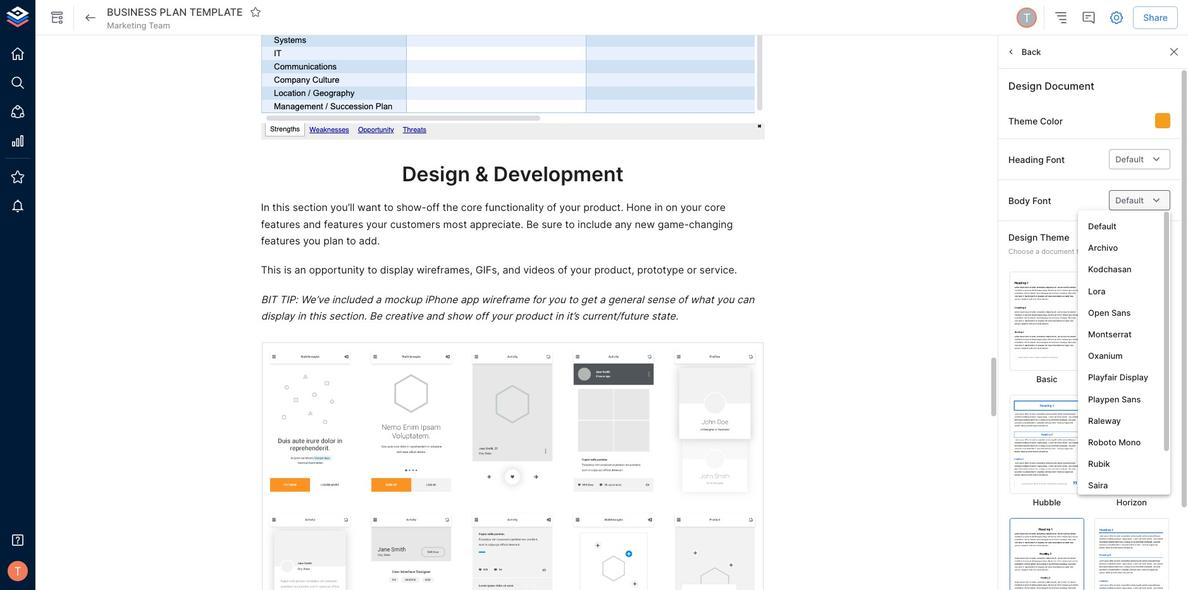 Task type: locate. For each thing, give the bounding box(es) containing it.
your up add.
[[366, 218, 387, 231]]

0 horizontal spatial and
[[303, 218, 321, 231]]

design inside design theme choose a document theme.
[[1009, 232, 1038, 243]]

display up mockup
[[380, 264, 414, 277]]

this right in
[[272, 201, 290, 214]]

features up the is
[[261, 235, 300, 247]]

share
[[1144, 12, 1168, 23]]

development
[[494, 162, 624, 187]]

current/future
[[582, 310, 649, 323]]

2 horizontal spatial and
[[503, 264, 521, 277]]

this inside 'bit tip: we've included a mockup iphone app wireframe for you to get a general sense of what you can display in this section. be creative and show off your product in it's current/future state.'
[[309, 310, 326, 323]]

1 vertical spatial this
[[309, 310, 326, 323]]

0 horizontal spatial t button
[[4, 558, 32, 586]]

1 vertical spatial design
[[402, 162, 470, 187]]

playfair display
[[1088, 373, 1148, 383]]

features down you'll
[[324, 218, 363, 231]]

sure
[[542, 218, 562, 231]]

minimal
[[1117, 375, 1147, 385]]

1 vertical spatial display
[[261, 310, 295, 323]]

1 horizontal spatial of
[[558, 264, 568, 277]]

and inside in this section you'll want to show-off the core functionality of your product. hone in on your core features and features your customers most appreciate. be sure to include any new game-changing features you plan to add.
[[303, 218, 321, 231]]

0 vertical spatial theme
[[1009, 116, 1038, 126]]

open
[[1088, 308, 1109, 318]]

of left what
[[678, 294, 688, 306]]

and down section
[[303, 218, 321, 231]]

1 horizontal spatial you
[[548, 294, 566, 306]]

saira button
[[1078, 475, 1163, 497]]

and inside 'bit tip: we've included a mockup iphone app wireframe for you to get a general sense of what you can display in this section. be creative and show off your product in it's current/future state.'
[[426, 310, 444, 323]]

1 horizontal spatial and
[[426, 310, 444, 323]]

1 vertical spatial font
[[1033, 195, 1051, 206]]

the
[[443, 201, 458, 214]]

you left plan
[[303, 235, 321, 247]]

design
[[1009, 80, 1042, 92], [402, 162, 470, 187], [1009, 232, 1038, 243]]

features down in
[[261, 218, 300, 231]]

1 vertical spatial default button
[[1109, 191, 1171, 211]]

to
[[384, 201, 394, 214], [565, 218, 575, 231], [346, 235, 356, 247], [368, 264, 377, 277], [569, 294, 578, 306]]

1 vertical spatial t
[[14, 565, 21, 579]]

off
[[426, 201, 440, 214], [475, 310, 488, 323]]

lora button
[[1078, 281, 1163, 302]]

off down app
[[475, 310, 488, 323]]

1 horizontal spatial in
[[555, 310, 564, 323]]

your up sure
[[560, 201, 581, 214]]

0 horizontal spatial be
[[370, 310, 382, 323]]

sans inside button
[[1112, 308, 1131, 318]]

0 horizontal spatial you
[[303, 235, 321, 247]]

1 vertical spatial default
[[1116, 196, 1144, 206]]

core
[[461, 201, 482, 214], [705, 201, 726, 214]]

your up get
[[570, 264, 592, 277]]

1 horizontal spatial be
[[526, 218, 539, 231]]

of up sure
[[547, 201, 557, 214]]

display down bit at the left of the page
[[261, 310, 295, 323]]

your down wireframe
[[491, 310, 512, 323]]

basic
[[1037, 375, 1058, 385]]

0 vertical spatial and
[[303, 218, 321, 231]]

0 vertical spatial design
[[1009, 80, 1042, 92]]

1 vertical spatial sans
[[1122, 395, 1141, 405]]

2 vertical spatial of
[[678, 294, 688, 306]]

a left mockup
[[376, 294, 381, 306]]

hone
[[626, 201, 652, 214]]

your inside 'bit tip: we've included a mockup iphone app wireframe for you to get a general sense of what you can display in this section. be creative and show off your product in it's current/future state.'
[[491, 310, 512, 323]]

you'll
[[330, 201, 355, 214]]

1 vertical spatial of
[[558, 264, 568, 277]]

sans down lora button
[[1112, 308, 1131, 318]]

1 horizontal spatial theme
[[1040, 232, 1070, 243]]

theme.
[[1077, 247, 1099, 256]]

display inside 'bit tip: we've included a mockup iphone app wireframe for you to get a general sense of what you can display in this section. be creative and show off your product in it's current/future state.'
[[261, 310, 295, 323]]

any
[[615, 218, 632, 231]]

design up the
[[402, 162, 470, 187]]

theme color
[[1009, 116, 1063, 126]]

color
[[1040, 116, 1063, 126]]

open sans
[[1088, 308, 1131, 318]]

0 vertical spatial of
[[547, 201, 557, 214]]

1 vertical spatial be
[[370, 310, 382, 323]]

2 horizontal spatial of
[[678, 294, 688, 306]]

1 vertical spatial theme
[[1040, 232, 1070, 243]]

0 vertical spatial this
[[272, 201, 290, 214]]

oxanium
[[1088, 351, 1123, 361]]

to inside 'bit tip: we've included a mockup iphone app wireframe for you to get a general sense of what you can display in this section. be creative and show off your product in it's current/future state.'
[[569, 294, 578, 306]]

and
[[303, 218, 321, 231], [503, 264, 521, 277], [426, 310, 444, 323]]

a right get
[[600, 294, 605, 306]]

product
[[515, 310, 552, 323]]

font
[[1046, 154, 1065, 165], [1033, 195, 1051, 206]]

this down we've
[[309, 310, 326, 323]]

videos
[[523, 264, 555, 277]]

a right choose
[[1036, 247, 1040, 256]]

0 vertical spatial be
[[526, 218, 539, 231]]

0 horizontal spatial in
[[298, 310, 306, 323]]

and down iphone
[[426, 310, 444, 323]]

0 horizontal spatial display
[[261, 310, 295, 323]]

2 horizontal spatial in
[[655, 201, 663, 214]]

design up choose
[[1009, 232, 1038, 243]]

heading
[[1009, 154, 1044, 165]]

1 horizontal spatial this
[[309, 310, 326, 323]]

prototype
[[637, 264, 684, 277]]

off left the
[[426, 201, 440, 214]]

be inside 'bit tip: we've included a mockup iphone app wireframe for you to get a general sense of what you can display in this section. be creative and show off your product in it's current/future state.'
[[370, 310, 382, 323]]

get
[[581, 294, 597, 306]]

design theme choose a document theme.
[[1009, 232, 1099, 256]]

0 vertical spatial display
[[380, 264, 414, 277]]

0 vertical spatial font
[[1046, 154, 1065, 165]]

you left can
[[717, 294, 734, 306]]

0 vertical spatial t button
[[1015, 6, 1039, 30]]

roboto
[[1088, 438, 1117, 448]]

oxanium button
[[1078, 346, 1163, 367]]

1 horizontal spatial off
[[475, 310, 488, 323]]

theme
[[1009, 116, 1038, 126], [1040, 232, 1070, 243]]

sans
[[1112, 308, 1131, 318], [1122, 395, 1141, 405]]

be right section.
[[370, 310, 382, 323]]

table of contents image
[[1054, 10, 1069, 25]]

core up changing
[[705, 201, 726, 214]]

1 horizontal spatial a
[[600, 294, 605, 306]]

in this section you'll want to show-off the core functionality of your product. hone in on your core features and features your customers most appreciate. be sure to include any new game-changing features you plan to add.
[[261, 201, 736, 247]]

t button
[[1015, 6, 1039, 30], [4, 558, 32, 586]]

of right videos
[[558, 264, 568, 277]]

or
[[687, 264, 697, 277]]

be left sure
[[526, 218, 539, 231]]

design down back button
[[1009, 80, 1042, 92]]

you right the for
[[548, 294, 566, 306]]

and right gifs,
[[503, 264, 521, 277]]

0 vertical spatial sans
[[1112, 308, 1131, 318]]

be
[[526, 218, 539, 231], [370, 310, 382, 323]]

hubble
[[1033, 498, 1061, 508]]

appreciate.
[[470, 218, 524, 231]]

to left get
[[569, 294, 578, 306]]

1 vertical spatial off
[[475, 310, 488, 323]]

0 horizontal spatial off
[[426, 201, 440, 214]]

0 horizontal spatial core
[[461, 201, 482, 214]]

font right heading
[[1046, 154, 1065, 165]]

1 horizontal spatial core
[[705, 201, 726, 214]]

0 horizontal spatial this
[[272, 201, 290, 214]]

0 vertical spatial t
[[1023, 11, 1031, 25]]

2 vertical spatial design
[[1009, 232, 1038, 243]]

0 horizontal spatial theme
[[1009, 116, 1038, 126]]

font right body
[[1033, 195, 1051, 206]]

kodchasan
[[1088, 265, 1132, 275]]

t
[[1023, 11, 1031, 25], [14, 565, 21, 579]]

theme left the color
[[1009, 116, 1038, 126]]

bit
[[261, 294, 277, 306]]

in
[[655, 201, 663, 214], [298, 310, 306, 323], [555, 310, 564, 323]]

business plan template
[[107, 6, 243, 18]]

core right the
[[461, 201, 482, 214]]

theme up document at the top
[[1040, 232, 1070, 243]]

2 horizontal spatial a
[[1036, 247, 1040, 256]]

sense
[[647, 294, 675, 306]]

mockup
[[384, 294, 422, 306]]

lora
[[1088, 286, 1106, 296]]

mono
[[1119, 438, 1141, 448]]

can
[[737, 294, 754, 306]]

playfair display button
[[1078, 367, 1163, 389]]

opportunity
[[309, 264, 365, 277]]

default
[[1116, 154, 1144, 165], [1116, 196, 1144, 206], [1088, 221, 1117, 232]]

0 horizontal spatial of
[[547, 201, 557, 214]]

customers
[[390, 218, 440, 231]]

included
[[332, 294, 373, 306]]

2 vertical spatial and
[[426, 310, 444, 323]]

an
[[295, 264, 306, 277]]

share button
[[1133, 6, 1178, 29]]

in down tip: in the left of the page
[[298, 310, 306, 323]]

back button
[[1004, 42, 1044, 62]]

state.
[[651, 310, 678, 323]]

0 vertical spatial off
[[426, 201, 440, 214]]

in left the it's
[[555, 310, 564, 323]]

you inside in this section you'll want to show-off the core functionality of your product. hone in on your core features and features your customers most appreciate. be sure to include any new game-changing features you plan to add.
[[303, 235, 321, 247]]

archivo button
[[1078, 237, 1163, 259]]

sans for playpen sans
[[1122, 395, 1141, 405]]

creative
[[385, 310, 423, 323]]

sans down minimal
[[1122, 395, 1141, 405]]

2 vertical spatial default button
[[1078, 216, 1163, 237]]

show-
[[396, 201, 426, 214]]

font for heading font
[[1046, 154, 1065, 165]]

sans inside button
[[1122, 395, 1141, 405]]

you
[[303, 235, 321, 247], [548, 294, 566, 306], [717, 294, 734, 306]]

product.
[[584, 201, 624, 214]]

rubik button
[[1078, 454, 1163, 475]]

of inside 'bit tip: we've included a mockup iphone app wireframe for you to get a general sense of what you can display in this section. be creative and show off your product in it's current/future state.'
[[678, 294, 688, 306]]

raleway button
[[1078, 410, 1163, 432]]

a
[[1036, 247, 1040, 256], [376, 294, 381, 306], [600, 294, 605, 306]]

0 vertical spatial default
[[1116, 154, 1144, 165]]

choose
[[1009, 247, 1034, 256]]

1 horizontal spatial display
[[380, 264, 414, 277]]

in left "on"
[[655, 201, 663, 214]]



Task type: describe. For each thing, give the bounding box(es) containing it.
show wiki image
[[49, 10, 65, 25]]

saira
[[1088, 481, 1108, 491]]

section.
[[329, 310, 367, 323]]

marketing
[[107, 20, 146, 30]]

0 vertical spatial default button
[[1109, 150, 1171, 170]]

gifs,
[[476, 264, 500, 277]]

your right "on"
[[681, 201, 702, 214]]

comments image
[[1081, 10, 1097, 25]]

app
[[461, 294, 479, 306]]

playpen sans button
[[1078, 389, 1163, 410]]

marketing team
[[107, 20, 170, 30]]

it's
[[566, 310, 579, 323]]

general
[[608, 294, 644, 306]]

playpen
[[1088, 395, 1120, 405]]

wireframes,
[[417, 264, 473, 277]]

theme inside design theme choose a document theme.
[[1040, 232, 1070, 243]]

off inside in this section you'll want to show-off the core functionality of your product. hone in on your core features and features your customers most appreciate. be sure to include any new game-changing features you plan to add.
[[426, 201, 440, 214]]

new
[[635, 218, 655, 231]]

roboto mono button
[[1078, 432, 1163, 454]]

horizon
[[1117, 498, 1147, 508]]

to right plan
[[346, 235, 356, 247]]

game-
[[658, 218, 689, 231]]

rubik
[[1088, 459, 1110, 470]]

raleway
[[1088, 416, 1121, 426]]

font for body font
[[1033, 195, 1051, 206]]

body font
[[1009, 195, 1051, 206]]

1 horizontal spatial t button
[[1015, 6, 1039, 30]]

business
[[107, 6, 157, 18]]

iphone
[[425, 294, 458, 306]]

we've
[[301, 294, 329, 306]]

1 vertical spatial t button
[[4, 558, 32, 586]]

0 horizontal spatial a
[[376, 294, 381, 306]]

this is an opportunity to display wireframes, gifs, and videos of your product, prototype or service.
[[261, 264, 737, 277]]

what
[[690, 294, 714, 306]]

this inside in this section you'll want to show-off the core functionality of your product. hone in on your core features and features your customers most appreciate. be sure to include any new game-changing features you plan to add.
[[272, 201, 290, 214]]

section
[[293, 201, 328, 214]]

add.
[[359, 235, 380, 247]]

team
[[149, 20, 170, 30]]

service.
[[700, 264, 737, 277]]

product,
[[594, 264, 635, 277]]

changing
[[689, 218, 733, 231]]

playpen sans
[[1088, 395, 1141, 405]]

1 vertical spatial and
[[503, 264, 521, 277]]

include
[[578, 218, 612, 231]]

for
[[532, 294, 545, 306]]

kodchasan button
[[1078, 259, 1163, 281]]

a inside design theme choose a document theme.
[[1036, 247, 1040, 256]]

to down add.
[[368, 264, 377, 277]]

2 vertical spatial default
[[1088, 221, 1117, 232]]

plan
[[323, 235, 344, 247]]

document
[[1045, 80, 1095, 92]]

design for design & development
[[402, 162, 470, 187]]

on
[[666, 201, 678, 214]]

functionality
[[485, 201, 544, 214]]

of inside in this section you'll want to show-off the core functionality of your product. hone in on your core features and features your customers most appreciate. be sure to include any new game-changing features you plan to add.
[[547, 201, 557, 214]]

marketing team link
[[107, 20, 170, 31]]

off inside 'bit tip: we've included a mockup iphone app wireframe for you to get a general sense of what you can display in this section. be creative and show off your product in it's current/future state.'
[[475, 310, 488, 323]]

roboto mono
[[1088, 438, 1141, 448]]

be inside in this section you'll want to show-off the core functionality of your product. hone in on your core features and features your customers most appreciate. be sure to include any new game-changing features you plan to add.
[[526, 218, 539, 231]]

heading font
[[1009, 154, 1065, 165]]

to right sure
[[565, 218, 575, 231]]

0 horizontal spatial t
[[14, 565, 21, 579]]

want
[[358, 201, 381, 214]]

favorite image
[[250, 6, 261, 18]]

back
[[1022, 47, 1041, 57]]

bit tip: we've included a mockup iphone app wireframe for you to get a general sense of what you can display in this section. be creative and show off your product in it's current/future state.
[[261, 294, 757, 323]]

playfair
[[1088, 373, 1118, 383]]

2 core from the left
[[705, 201, 726, 214]]

display
[[1120, 373, 1148, 383]]

this
[[261, 264, 281, 277]]

settings image
[[1109, 10, 1125, 25]]

default for middle default button
[[1116, 196, 1144, 206]]

in
[[261, 201, 270, 214]]

sans for open sans
[[1112, 308, 1131, 318]]

most
[[443, 218, 467, 231]]

2 horizontal spatial you
[[717, 294, 734, 306]]

design for design document
[[1009, 80, 1042, 92]]

montserrat
[[1088, 330, 1132, 340]]

archivo
[[1088, 243, 1118, 253]]

show
[[447, 310, 472, 323]]

1 core from the left
[[461, 201, 482, 214]]

to right want
[[384, 201, 394, 214]]

tip:
[[280, 294, 298, 306]]

template
[[190, 6, 243, 18]]

body
[[1009, 195, 1030, 206]]

wireframe
[[481, 294, 529, 306]]

1 horizontal spatial t
[[1023, 11, 1031, 25]]

in inside in this section you'll want to show-off the core functionality of your product. hone in on your core features and features your customers most appreciate. be sure to include any new game-changing features you plan to add.
[[655, 201, 663, 214]]

&
[[475, 162, 489, 187]]

design & development
[[402, 162, 624, 187]]

is
[[284, 264, 292, 277]]

go back image
[[83, 10, 98, 25]]

default for top default button
[[1116, 154, 1144, 165]]



Task type: vqa. For each thing, say whether or not it's contained in the screenshot.
the topmost T button
yes



